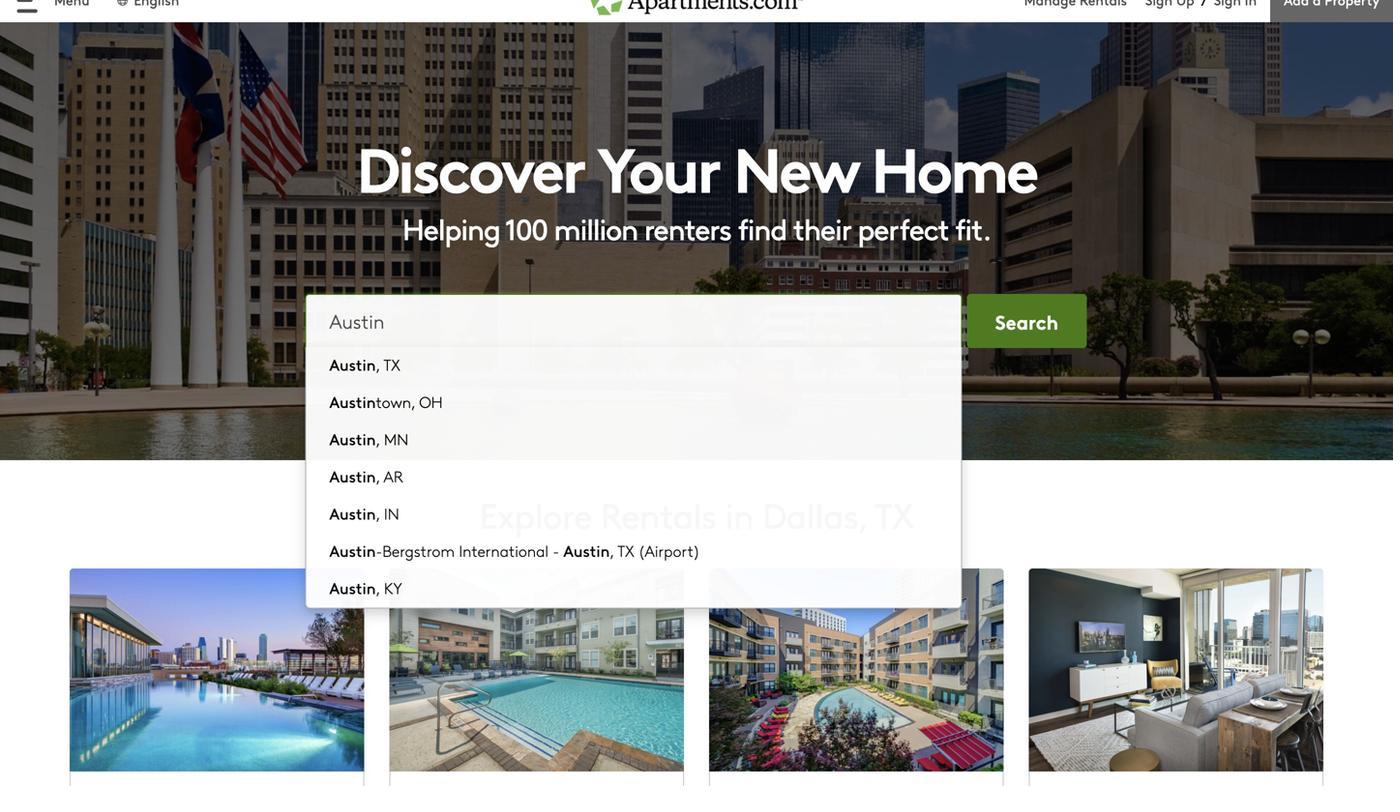 Task type: locate. For each thing, give the bounding box(es) containing it.
austin up austin , in in the left of the page
[[330, 466, 376, 487]]

your
[[598, 121, 720, 210]]

new
[[734, 121, 858, 210]]

explore rentals in dallas, tx
[[479, 491, 914, 539]]

austin down austin , in in the left of the page
[[330, 540, 376, 562]]

austin left in
[[330, 503, 376, 525]]

austin for austin , ar
[[330, 466, 376, 487]]

austin down austin , tx on the left of the page
[[330, 391, 376, 413]]

, left ar
[[376, 466, 380, 487]]

, up "austin town, oh"
[[376, 354, 380, 376]]

, inside austin , ky
[[376, 578, 380, 599]]

tx
[[384, 354, 401, 376], [875, 491, 914, 539], [618, 541, 634, 562]]

1 horizontal spatial -
[[553, 541, 560, 562]]

, inside austin , tx
[[376, 354, 380, 376]]

austin up "austin town, oh"
[[330, 354, 376, 376]]

rentals
[[601, 491, 717, 539]]

in
[[725, 491, 754, 539]]

, left (airport)
[[610, 541, 614, 562]]

austin for austin , tx
[[330, 354, 376, 376]]

- down "explore"
[[553, 541, 560, 562]]

international
[[459, 541, 549, 562]]

austin , mn
[[330, 428, 409, 450]]

, for austin , ar
[[376, 466, 380, 487]]

home
[[872, 121, 1037, 210]]

0 vertical spatial tx
[[384, 354, 401, 376]]

tx left (airport)
[[618, 541, 634, 562]]

mn
[[384, 429, 409, 450]]

0 horizontal spatial -
[[376, 541, 383, 562]]

austin left ky
[[330, 577, 376, 599]]

, left the mn
[[376, 429, 380, 450]]

search button
[[968, 294, 1088, 348]]

1 vertical spatial tx
[[875, 491, 914, 539]]

austin for austin , mn
[[330, 428, 376, 450]]

,
[[376, 354, 380, 376], [376, 429, 380, 450], [376, 466, 380, 487], [376, 503, 380, 525], [610, 541, 614, 562], [376, 578, 380, 599]]

, inside "austin , mn"
[[376, 429, 380, 450]]

-
[[376, 541, 383, 562], [553, 541, 560, 562]]

discover
[[357, 121, 585, 210]]

2 vertical spatial tx
[[618, 541, 634, 562]]

dallas,
[[762, 491, 868, 539]]

, inside austin , in
[[376, 503, 380, 525]]

tx up town,
[[384, 354, 401, 376]]

tx inside austin -bergstrom international - austin , tx (airport)
[[618, 541, 634, 562]]

apartments.com logo image
[[590, 0, 803, 15]]

- up austin , ky
[[376, 541, 383, 562]]

helping
[[403, 208, 500, 248]]

austin up "austin , ar"
[[330, 428, 376, 450]]

fit.
[[955, 208, 991, 248]]

oh
[[420, 392, 443, 413]]

explore
[[479, 491, 592, 539]]

, inside austin -bergstrom international - austin , tx (airport)
[[610, 541, 614, 562]]

, left ky
[[376, 578, 380, 599]]

0 horizontal spatial tx
[[384, 354, 401, 376]]

austin
[[330, 354, 376, 376], [330, 391, 376, 413], [330, 428, 376, 450], [330, 466, 376, 487], [330, 503, 376, 525], [330, 540, 376, 562], [564, 540, 610, 562], [330, 577, 376, 599]]

, inside "austin , ar"
[[376, 466, 380, 487]]

1 horizontal spatial tx
[[618, 541, 634, 562]]

austin for austin , ky
[[330, 577, 376, 599]]

find
[[738, 208, 787, 248]]

tx right the dallas,
[[875, 491, 914, 539]]

ar
[[384, 466, 403, 487]]

million
[[554, 208, 638, 248]]

austin town, oh
[[330, 391, 443, 413]]

, left in
[[376, 503, 380, 525]]

austin for austin town, oh
[[330, 391, 376, 413]]

, for austin , in
[[376, 503, 380, 525]]



Task type: vqa. For each thing, say whether or not it's contained in the screenshot.
the bottom TX
yes



Task type: describe. For each thing, give the bounding box(es) containing it.
in
[[384, 503, 399, 525]]

tx inside austin , tx
[[384, 354, 401, 376]]

discover your new home helping 100 million renters find their perfect fit.
[[357, 121, 1037, 248]]

, for austin , ky
[[376, 578, 380, 599]]

2 horizontal spatial tx
[[875, 491, 914, 539]]

, for austin , mn
[[376, 429, 380, 450]]

bergstrom
[[383, 541, 455, 562]]

perfect
[[858, 208, 949, 248]]

austin for austin , in
[[330, 503, 376, 525]]

austin , ky
[[330, 577, 402, 599]]

2 - from the left
[[553, 541, 560, 562]]

town,
[[376, 392, 415, 413]]

renters
[[644, 208, 731, 248]]

austin for austin -bergstrom international - austin , tx (airport)
[[330, 540, 376, 562]]

1 - from the left
[[376, 541, 383, 562]]

100
[[505, 208, 548, 248]]

Search by Location or Point of Interest text field
[[305, 294, 963, 348]]

austin , in
[[330, 503, 399, 525]]

(airport)
[[638, 541, 701, 562]]

austin , tx
[[330, 354, 401, 376]]

search
[[996, 308, 1059, 335]]

austin down "explore"
[[564, 540, 610, 562]]

ky
[[384, 578, 402, 599]]

austin -bergstrom international - austin , tx (airport)
[[330, 540, 701, 562]]

their
[[793, 208, 851, 248]]

austin , ar
[[330, 466, 403, 487]]

, for austin , tx
[[376, 354, 380, 376]]



